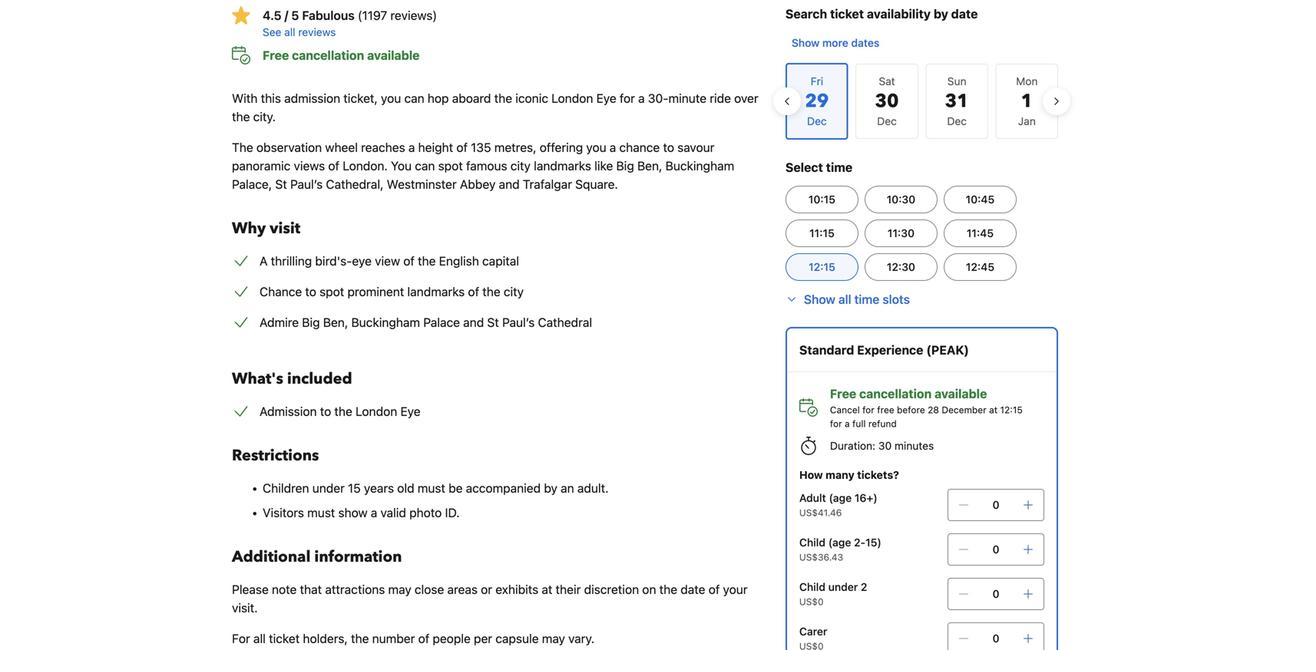 Task type: describe. For each thing, give the bounding box(es) containing it.
children
[[263, 481, 309, 496]]

experience
[[858, 343, 924, 358]]

why visit
[[232, 218, 301, 239]]

all inside 4.5 / 5 fabulous (1197 reviews) see all reviews
[[284, 26, 296, 38]]

1 vertical spatial city
[[504, 285, 524, 299]]

0 horizontal spatial ben,
[[323, 315, 348, 330]]

exhibits
[[496, 583, 539, 597]]

1 horizontal spatial date
[[952, 7, 978, 21]]

be
[[449, 481, 463, 496]]

reviews)
[[391, 8, 437, 23]]

of right 'view'
[[404, 254, 415, 269]]

views
[[294, 159, 325, 173]]

and inside the observation wheel reaches a height of 135 metres, offering you a chance to savour panoramic views of london. you can spot famous city landmarks like  big ben, buckingham palace, st paul's cathedral, westminster abbey and trafalgar square.
[[499, 177, 520, 192]]

all for for all ticket holders, the number of people per capsule may vary.
[[254, 632, 266, 647]]

(1197
[[358, 8, 387, 23]]

12:30
[[887, 261, 916, 274]]

paul's inside the observation wheel reaches a height of 135 metres, offering you a chance to savour panoramic views of london. you can spot famous city landmarks like  big ben, buckingham palace, st paul's cathedral, westminster abbey and trafalgar square.
[[290, 177, 323, 192]]

wheel
[[325, 140, 358, 155]]

select
[[786, 160, 824, 175]]

to for chance to spot prominent landmarks of the city
[[305, 285, 317, 299]]

under for child
[[829, 581, 858, 594]]

visitors must show a valid photo id.
[[263, 506, 460, 521]]

child (age 2-15) us$36.43
[[800, 537, 882, 563]]

us$41.46
[[800, 508, 842, 519]]

15
[[348, 481, 361, 496]]

this
[[261, 91, 281, 106]]

slots
[[883, 292, 910, 307]]

for
[[232, 632, 250, 647]]

sun
[[948, 75, 967, 88]]

cancellation for free cancellation available cancel for free before 28 december at 12:15 for a full refund
[[860, 387, 932, 401]]

restrictions
[[232, 446, 319, 467]]

0 for 2-
[[993, 544, 1000, 556]]

your
[[723, 583, 748, 597]]

0 horizontal spatial and
[[463, 315, 484, 330]]

show all time slots
[[804, 292, 910, 307]]

12:15 inside free cancellation available cancel for free before 28 december at 12:15 for a full refund
[[1001, 405, 1023, 416]]

aboard
[[452, 91, 491, 106]]

metres,
[[495, 140, 537, 155]]

iconic
[[516, 91, 549, 106]]

1 horizontal spatial may
[[542, 632, 565, 647]]

10:45
[[966, 193, 995, 206]]

admire big ben, buckingham palace and st paul's cathedral
[[260, 315, 593, 330]]

4 0 from the top
[[993, 633, 1000, 645]]

what's
[[232, 369, 283, 390]]

0 horizontal spatial must
[[308, 506, 335, 521]]

abbey
[[460, 177, 496, 192]]

1 horizontal spatial by
[[934, 7, 949, 21]]

panoramic
[[232, 159, 291, 173]]

number
[[372, 632, 415, 647]]

under for children
[[313, 481, 345, 496]]

a thrilling bird's-eye view of the english capital
[[260, 254, 519, 269]]

mon
[[1017, 75, 1038, 88]]

child for child under 2
[[800, 581, 826, 594]]

ben, inside the observation wheel reaches a height of 135 metres, offering you a chance to savour panoramic views of london. you can spot famous city landmarks like  big ben, buckingham palace, st paul's cathedral, westminster abbey and trafalgar square.
[[638, 159, 663, 173]]

chance
[[620, 140, 660, 155]]

0 for 16+)
[[993, 499, 1000, 512]]

a up the like
[[610, 140, 617, 155]]

2-
[[855, 537, 866, 549]]

show more dates button
[[786, 29, 886, 57]]

select time
[[786, 160, 853, 175]]

how many tickets?
[[800, 469, 900, 482]]

for inside the with this admission ticket, you can hop aboard the iconic london eye for a 30-minute ride over the city.
[[620, 91, 635, 106]]

reaches
[[361, 140, 405, 155]]

you inside the observation wheel reaches a height of 135 metres, offering you a chance to savour panoramic views of london. you can spot famous city landmarks like  big ben, buckingham palace, st paul's cathedral, westminster abbey and trafalgar square.
[[587, 140, 607, 155]]

135
[[471, 140, 491, 155]]

visitors
[[263, 506, 304, 521]]

why
[[232, 218, 266, 239]]

see all reviews button
[[263, 25, 761, 40]]

31
[[946, 89, 969, 114]]

0 vertical spatial time
[[827, 160, 853, 175]]

dates
[[852, 36, 880, 49]]

prominent
[[348, 285, 404, 299]]

adult.
[[578, 481, 609, 496]]

of down wheel at the left top of page
[[328, 159, 340, 173]]

children under 15 years old must be accompanied by an adult.
[[263, 481, 609, 496]]

full
[[853, 419, 866, 430]]

famous
[[466, 159, 508, 173]]

cancel
[[831, 405, 860, 416]]

carer
[[800, 626, 828, 639]]

the left iconic
[[495, 91, 513, 106]]

dec for 30
[[878, 115, 897, 128]]

show
[[338, 506, 368, 521]]

minute
[[669, 91, 707, 106]]

at for 12:15
[[990, 405, 998, 416]]

december
[[942, 405, 987, 416]]

city inside the observation wheel reaches a height of 135 metres, offering you a chance to savour panoramic views of london. you can spot famous city landmarks like  big ben, buckingham palace, st paul's cathedral, westminster abbey and trafalgar square.
[[511, 159, 531, 173]]

tickets?
[[858, 469, 900, 482]]

0 horizontal spatial buckingham
[[352, 315, 420, 330]]

additional information
[[232, 547, 402, 568]]

holders,
[[303, 632, 348, 647]]

an
[[561, 481, 574, 496]]

the down included in the bottom left of the page
[[335, 405, 353, 419]]

show for show more dates
[[792, 36, 820, 49]]

of left 135
[[457, 140, 468, 155]]

eye inside the with this admission ticket, you can hop aboard the iconic london eye for a 30-minute ride over the city.
[[597, 91, 617, 106]]

1 vertical spatial by
[[544, 481, 558, 496]]

10:15
[[809, 193, 836, 206]]

show for show all time slots
[[804, 292, 836, 307]]

please note that attractions may close areas or exhibits at their discretion on the date of your visit.
[[232, 583, 748, 616]]

time inside button
[[855, 292, 880, 307]]

1 vertical spatial landmarks
[[408, 285, 465, 299]]

jan
[[1019, 115, 1036, 128]]

close
[[415, 583, 444, 597]]

vary.
[[569, 632, 595, 647]]

0 horizontal spatial 12:15
[[809, 261, 836, 274]]

westminster
[[387, 177, 457, 192]]

10:30
[[887, 193, 916, 206]]

see
[[263, 26, 282, 38]]

visit.
[[232, 601, 258, 616]]

a up you in the top left of the page
[[409, 140, 415, 155]]

of inside please note that attractions may close areas or exhibits at their discretion on the date of your visit.
[[709, 583, 720, 597]]

buckingham inside the observation wheel reaches a height of 135 metres, offering you a chance to savour panoramic views of london. you can spot famous city landmarks like  big ben, buckingham palace, st paul's cathedral, westminster abbey and trafalgar square.
[[666, 159, 735, 173]]

11:45
[[967, 227, 994, 240]]

standard experience (peak)
[[800, 343, 970, 358]]

landmarks inside the observation wheel reaches a height of 135 metres, offering you a chance to savour panoramic views of london. you can spot famous city landmarks like  big ben, buckingham palace, st paul's cathedral, westminster abbey and trafalgar square.
[[534, 159, 592, 173]]

for all ticket holders, the number of people per capsule may vary.
[[232, 632, 595, 647]]

on
[[643, 583, 657, 597]]

height
[[418, 140, 453, 155]]

of down english
[[468, 285, 480, 299]]

all for show all time slots
[[839, 292, 852, 307]]

11:15
[[810, 227, 835, 240]]

to inside the observation wheel reaches a height of 135 metres, offering you a chance to savour panoramic views of london. you can spot famous city landmarks like  big ben, buckingham palace, st paul's cathedral, westminster abbey and trafalgar square.
[[663, 140, 675, 155]]

english
[[439, 254, 479, 269]]

28
[[928, 405, 940, 416]]

free for free cancellation available
[[263, 48, 289, 63]]

cathedral
[[538, 315, 593, 330]]

1 vertical spatial paul's
[[503, 315, 535, 330]]

to for admission to the london eye
[[320, 405, 331, 419]]

palace,
[[232, 177, 272, 192]]

many
[[826, 469, 855, 482]]

admission
[[284, 91, 341, 106]]

of left people
[[418, 632, 430, 647]]

1 horizontal spatial ticket
[[831, 7, 864, 21]]



Task type: locate. For each thing, give the bounding box(es) containing it.
free down see
[[263, 48, 289, 63]]

available inside free cancellation available cancel for free before 28 december at 12:15 for a full refund
[[935, 387, 988, 401]]

square.
[[576, 177, 618, 192]]

information
[[315, 547, 402, 568]]

0 horizontal spatial time
[[827, 160, 853, 175]]

duration: 30 minutes
[[831, 440, 935, 453]]

0 vertical spatial big
[[617, 159, 635, 173]]

paul's down views
[[290, 177, 323, 192]]

hop
[[428, 91, 449, 106]]

available for free cancellation available cancel for free before 28 december at 12:15 for a full refund
[[935, 387, 988, 401]]

under left 15
[[313, 481, 345, 496]]

of
[[457, 140, 468, 155], [328, 159, 340, 173], [404, 254, 415, 269], [468, 285, 480, 299], [709, 583, 720, 597], [418, 632, 430, 647]]

child inside the child (age 2-15) us$36.43
[[800, 537, 826, 549]]

additional
[[232, 547, 311, 568]]

all down /
[[284, 26, 296, 38]]

at inside free cancellation available cancel for free before 28 december at 12:15 for a full refund
[[990, 405, 998, 416]]

0 vertical spatial ben,
[[638, 159, 663, 173]]

dec
[[878, 115, 897, 128], [948, 115, 967, 128]]

you
[[391, 159, 412, 173]]

1 horizontal spatial big
[[617, 159, 635, 173]]

0 vertical spatial must
[[418, 481, 446, 496]]

you inside the with this admission ticket, you can hop aboard the iconic london eye for a 30-minute ride over the city.
[[381, 91, 401, 106]]

0 vertical spatial cancellation
[[292, 48, 364, 63]]

1 horizontal spatial st
[[487, 315, 499, 330]]

may left vary.
[[542, 632, 565, 647]]

under inside child under 2 us$0
[[829, 581, 858, 594]]

available up december
[[935, 387, 988, 401]]

to right the chance
[[305, 285, 317, 299]]

0 vertical spatial you
[[381, 91, 401, 106]]

child inside child under 2 us$0
[[800, 581, 826, 594]]

1 horizontal spatial spot
[[438, 159, 463, 173]]

child up us$0
[[800, 581, 826, 594]]

30 down sat
[[876, 89, 899, 114]]

1 vertical spatial st
[[487, 315, 499, 330]]

dec inside sat 30 dec
[[878, 115, 897, 128]]

sun 31 dec
[[946, 75, 969, 128]]

for left 30- at top
[[620, 91, 635, 106]]

a inside the with this admission ticket, you can hop aboard the iconic london eye for a 30-minute ride over the city.
[[639, 91, 645, 106]]

1 vertical spatial child
[[800, 581, 826, 594]]

may inside please note that attractions may close areas or exhibits at their discretion on the date of your visit.
[[388, 583, 412, 597]]

1 vertical spatial cancellation
[[860, 387, 932, 401]]

0 horizontal spatial big
[[302, 315, 320, 330]]

cancellation up free
[[860, 387, 932, 401]]

0 vertical spatial paul's
[[290, 177, 323, 192]]

cancellation
[[292, 48, 364, 63], [860, 387, 932, 401]]

2 0 from the top
[[993, 544, 1000, 556]]

30 for sat 30 dec
[[876, 89, 899, 114]]

attractions
[[325, 583, 385, 597]]

big right the like
[[617, 159, 635, 173]]

0 vertical spatial can
[[405, 91, 425, 106]]

can inside the with this admission ticket, you can hop aboard the iconic london eye for a 30-minute ride over the city.
[[405, 91, 425, 106]]

0 vertical spatial ticket
[[831, 7, 864, 21]]

1 vertical spatial (age
[[829, 537, 852, 549]]

st inside the observation wheel reaches a height of 135 metres, offering you a chance to savour panoramic views of london. you can spot famous city landmarks like  big ben, buckingham palace, st paul's cathedral, westminster abbey and trafalgar square.
[[275, 177, 287, 192]]

admission to the london eye
[[260, 405, 421, 419]]

cancellation for free cancellation available
[[292, 48, 364, 63]]

0 vertical spatial (age
[[829, 492, 852, 505]]

free up the cancel
[[831, 387, 857, 401]]

st
[[275, 177, 287, 192], [487, 315, 499, 330]]

0 horizontal spatial under
[[313, 481, 345, 496]]

0 horizontal spatial ticket
[[269, 632, 300, 647]]

at left their
[[542, 583, 553, 597]]

what's included
[[232, 369, 352, 390]]

0 vertical spatial buckingham
[[666, 159, 735, 173]]

search
[[786, 7, 828, 21]]

show inside button
[[792, 36, 820, 49]]

1 horizontal spatial london
[[552, 91, 594, 106]]

the left number
[[351, 632, 369, 647]]

palace
[[424, 315, 460, 330]]

people
[[433, 632, 471, 647]]

reviews
[[298, 26, 336, 38]]

(age left 2-
[[829, 537, 852, 549]]

(age down many
[[829, 492, 852, 505]]

spot
[[438, 159, 463, 173], [320, 285, 344, 299]]

0 vertical spatial under
[[313, 481, 345, 496]]

12:15 down 11:15
[[809, 261, 836, 274]]

available for free cancellation available
[[367, 48, 420, 63]]

0 vertical spatial to
[[663, 140, 675, 155]]

spot inside the observation wheel reaches a height of 135 metres, offering you a chance to savour panoramic views of london. you can spot famous city landmarks like  big ben, buckingham palace, st paul's cathedral, westminster abbey and trafalgar square.
[[438, 159, 463, 173]]

the inside please note that attractions may close areas or exhibits at their discretion on the date of your visit.
[[660, 583, 678, 597]]

big inside the observation wheel reaches a height of 135 metres, offering you a chance to savour panoramic views of london. you can spot famous city landmarks like  big ben, buckingham palace, st paul's cathedral, westminster abbey and trafalgar square.
[[617, 159, 635, 173]]

at inside please note that attractions may close areas or exhibits at their discretion on the date of your visit.
[[542, 583, 553, 597]]

cancellation down reviews
[[292, 48, 364, 63]]

0 horizontal spatial may
[[388, 583, 412, 597]]

all
[[284, 26, 296, 38], [839, 292, 852, 307], [254, 632, 266, 647]]

landmarks up palace
[[408, 285, 465, 299]]

st down panoramic
[[275, 177, 287, 192]]

1 child from the top
[[800, 537, 826, 549]]

big right admire
[[302, 315, 320, 330]]

3 0 from the top
[[993, 588, 1000, 601]]

1 vertical spatial may
[[542, 632, 565, 647]]

the down the capital
[[483, 285, 501, 299]]

(age for child
[[829, 537, 852, 549]]

0
[[993, 499, 1000, 512], [993, 544, 1000, 556], [993, 588, 1000, 601], [993, 633, 1000, 645]]

ticket up show more dates
[[831, 7, 864, 21]]

0 vertical spatial spot
[[438, 159, 463, 173]]

2 vertical spatial to
[[320, 405, 331, 419]]

1 horizontal spatial paul's
[[503, 315, 535, 330]]

date left 'your'
[[681, 583, 706, 597]]

1 vertical spatial show
[[804, 292, 836, 307]]

london
[[552, 91, 594, 106], [356, 405, 397, 419]]

1 vertical spatial under
[[829, 581, 858, 594]]

(age inside the adult (age 16+) us$41.46
[[829, 492, 852, 505]]

11:30
[[888, 227, 915, 240]]

1 horizontal spatial all
[[284, 26, 296, 38]]

2
[[861, 581, 868, 594]]

search ticket availability by date
[[786, 7, 978, 21]]

all inside button
[[839, 292, 852, 307]]

paul's left the cathedral
[[503, 315, 535, 330]]

availability
[[867, 7, 931, 21]]

and down famous
[[499, 177, 520, 192]]

5
[[291, 8, 299, 23]]

0 vertical spatial may
[[388, 583, 412, 597]]

0 vertical spatial for
[[620, 91, 635, 106]]

spot down bird's-
[[320, 285, 344, 299]]

by right availability
[[934, 7, 949, 21]]

city down 'metres,'
[[511, 159, 531, 173]]

(age for adult
[[829, 492, 852, 505]]

0 horizontal spatial dec
[[878, 115, 897, 128]]

30 down the refund
[[879, 440, 892, 453]]

a left full
[[845, 419, 850, 430]]

0 horizontal spatial you
[[381, 91, 401, 106]]

at
[[990, 405, 998, 416], [542, 583, 553, 597]]

admire
[[260, 315, 299, 330]]

region
[[774, 57, 1071, 146]]

1 horizontal spatial landmarks
[[534, 159, 592, 173]]

0 horizontal spatial available
[[367, 48, 420, 63]]

dec inside "sun 31 dec"
[[948, 115, 967, 128]]

all left the slots
[[839, 292, 852, 307]]

child for child (age 2-15)
[[800, 537, 826, 549]]

may left close on the left
[[388, 583, 412, 597]]

1 vertical spatial to
[[305, 285, 317, 299]]

spot down height
[[438, 159, 463, 173]]

free for free cancellation available cancel for free before 28 december at 12:15 for a full refund
[[831, 387, 857, 401]]

visit
[[270, 218, 301, 239]]

1 horizontal spatial under
[[829, 581, 858, 594]]

(age inside the child (age 2-15) us$36.43
[[829, 537, 852, 549]]

valid
[[381, 506, 406, 521]]

fabulous
[[302, 8, 355, 23]]

dec down sat
[[878, 115, 897, 128]]

time right select on the right top of page
[[827, 160, 853, 175]]

2 horizontal spatial all
[[839, 292, 852, 307]]

and right palace
[[463, 315, 484, 330]]

30-
[[648, 91, 669, 106]]

0 horizontal spatial to
[[305, 285, 317, 299]]

0 vertical spatial at
[[990, 405, 998, 416]]

0 horizontal spatial for
[[620, 91, 635, 106]]

observation
[[257, 140, 322, 155]]

admission
[[260, 405, 317, 419]]

duration:
[[831, 440, 876, 453]]

time left the slots
[[855, 292, 880, 307]]

child
[[800, 537, 826, 549], [800, 581, 826, 594]]

how
[[800, 469, 823, 482]]

a
[[639, 91, 645, 106], [409, 140, 415, 155], [610, 140, 617, 155], [845, 419, 850, 430], [371, 506, 377, 521]]

30 for duration: 30 minutes
[[879, 440, 892, 453]]

1 vertical spatial available
[[935, 387, 988, 401]]

2 horizontal spatial for
[[863, 405, 875, 416]]

1 horizontal spatial at
[[990, 405, 998, 416]]

/
[[285, 8, 288, 23]]

12:15 right december
[[1001, 405, 1023, 416]]

0 vertical spatial and
[[499, 177, 520, 192]]

to down included in the bottom left of the page
[[320, 405, 331, 419]]

1 vertical spatial spot
[[320, 285, 344, 299]]

child up us$36.43
[[800, 537, 826, 549]]

1 vertical spatial london
[[356, 405, 397, 419]]

city.
[[253, 109, 276, 124]]

to left savour
[[663, 140, 675, 155]]

the
[[232, 140, 253, 155]]

must left show at left
[[308, 506, 335, 521]]

0 vertical spatial by
[[934, 7, 949, 21]]

must left be
[[418, 481, 446, 496]]

the left english
[[418, 254, 436, 269]]

show up the standard
[[804, 292, 836, 307]]

1 horizontal spatial cancellation
[[860, 387, 932, 401]]

the
[[495, 91, 513, 106], [232, 109, 250, 124], [418, 254, 436, 269], [483, 285, 501, 299], [335, 405, 353, 419], [660, 583, 678, 597], [351, 632, 369, 647]]

dec for 31
[[948, 115, 967, 128]]

cathedral,
[[326, 177, 384, 192]]

more
[[823, 36, 849, 49]]

30 inside region
[[876, 89, 899, 114]]

12:45
[[966, 261, 995, 274]]

(peak)
[[927, 343, 970, 358]]

1 vertical spatial buckingham
[[352, 315, 420, 330]]

1 vertical spatial at
[[542, 583, 553, 597]]

with this admission ticket, you can hop aboard the iconic london eye for a 30-minute ride over the city.
[[232, 91, 759, 124]]

eye
[[597, 91, 617, 106], [401, 405, 421, 419]]

st right palace
[[487, 315, 499, 330]]

can inside the observation wheel reaches a height of 135 metres, offering you a chance to savour panoramic views of london. you can spot famous city landmarks like  big ben, buckingham palace, st paul's cathedral, westminster abbey and trafalgar square.
[[415, 159, 435, 173]]

0 vertical spatial landmarks
[[534, 159, 592, 173]]

0 horizontal spatial at
[[542, 583, 553, 597]]

1 vertical spatial for
[[863, 405, 875, 416]]

minutes
[[895, 440, 935, 453]]

0 horizontal spatial landmarks
[[408, 285, 465, 299]]

1 vertical spatial all
[[839, 292, 852, 307]]

1 vertical spatial ticket
[[269, 632, 300, 647]]

1 horizontal spatial must
[[418, 481, 446, 496]]

capsule
[[496, 632, 539, 647]]

1 horizontal spatial ben,
[[638, 159, 663, 173]]

under left 2
[[829, 581, 858, 594]]

ben, down prominent
[[323, 315, 348, 330]]

2 child from the top
[[800, 581, 826, 594]]

0 vertical spatial show
[[792, 36, 820, 49]]

1 horizontal spatial dec
[[948, 115, 967, 128]]

12:15
[[809, 261, 836, 274], [1001, 405, 1023, 416]]

show more dates
[[792, 36, 880, 49]]

at for their
[[542, 583, 553, 597]]

can left hop
[[405, 91, 425, 106]]

1 vertical spatial time
[[855, 292, 880, 307]]

show inside button
[[804, 292, 836, 307]]

a inside free cancellation available cancel for free before 28 december at 12:15 for a full refund
[[845, 419, 850, 430]]

the observation wheel reaches a height of 135 metres, offering you a chance to savour panoramic views of london. you can spot famous city landmarks like  big ben, buckingham palace, st paul's cathedral, westminster abbey and trafalgar square.
[[232, 140, 735, 192]]

free cancellation available cancel for free before 28 december at 12:15 for a full refund
[[831, 387, 1023, 430]]

1 vertical spatial ben,
[[323, 315, 348, 330]]

child under 2 us$0
[[800, 581, 868, 608]]

1 vertical spatial you
[[587, 140, 607, 155]]

0 horizontal spatial london
[[356, 405, 397, 419]]

0 horizontal spatial eye
[[401, 405, 421, 419]]

ticket left holders,
[[269, 632, 300, 647]]

the down with
[[232, 109, 250, 124]]

1 vertical spatial can
[[415, 159, 435, 173]]

years
[[364, 481, 394, 496]]

show down 'search'
[[792, 36, 820, 49]]

the right on
[[660, 583, 678, 597]]

for up full
[[863, 405, 875, 416]]

buckingham down savour
[[666, 159, 735, 173]]

1
[[1022, 89, 1034, 114]]

discretion
[[584, 583, 639, 597]]

can up westminster
[[415, 159, 435, 173]]

big
[[617, 159, 635, 173], [302, 315, 320, 330]]

you right ticket,
[[381, 91, 401, 106]]

1 vertical spatial and
[[463, 315, 484, 330]]

1 vertical spatial eye
[[401, 405, 421, 419]]

2 dec from the left
[[948, 115, 967, 128]]

free inside free cancellation available cancel for free before 28 december at 12:15 for a full refund
[[831, 387, 857, 401]]

you
[[381, 91, 401, 106], [587, 140, 607, 155]]

their
[[556, 583, 581, 597]]

buckingham down "chance to spot prominent landmarks of the city"
[[352, 315, 420, 330]]

a
[[260, 254, 268, 269]]

1 horizontal spatial 12:15
[[1001, 405, 1023, 416]]

region containing 30
[[774, 57, 1071, 146]]

1 horizontal spatial buckingham
[[666, 159, 735, 173]]

0 for 2
[[993, 588, 1000, 601]]

0 vertical spatial city
[[511, 159, 531, 173]]

sat
[[879, 75, 896, 88]]

16+)
[[855, 492, 878, 505]]

1 horizontal spatial to
[[320, 405, 331, 419]]

0 vertical spatial london
[[552, 91, 594, 106]]

us$0
[[800, 597, 824, 608]]

landmarks down "offering"
[[534, 159, 592, 173]]

available down reviews)
[[367, 48, 420, 63]]

dec down 31
[[948, 115, 967, 128]]

2 vertical spatial for
[[831, 419, 843, 430]]

and
[[499, 177, 520, 192], [463, 315, 484, 330]]

london inside the with this admission ticket, you can hop aboard the iconic london eye for a 30-minute ride over the city.
[[552, 91, 594, 106]]

0 horizontal spatial free
[[263, 48, 289, 63]]

1 vertical spatial 12:15
[[1001, 405, 1023, 416]]

1 horizontal spatial eye
[[597, 91, 617, 106]]

ben, down chance
[[638, 159, 663, 173]]

0 horizontal spatial by
[[544, 481, 558, 496]]

1 dec from the left
[[878, 115, 897, 128]]

1 0 from the top
[[993, 499, 1000, 512]]

0 vertical spatial free
[[263, 48, 289, 63]]

date inside please note that attractions may close areas or exhibits at their discretion on the date of your visit.
[[681, 583, 706, 597]]

1 horizontal spatial time
[[855, 292, 880, 307]]

a left the valid
[[371, 506, 377, 521]]

0 vertical spatial 30
[[876, 89, 899, 114]]

buckingham
[[666, 159, 735, 173], [352, 315, 420, 330]]

1 horizontal spatial for
[[831, 419, 843, 430]]

1 vertical spatial must
[[308, 506, 335, 521]]

all right for
[[254, 632, 266, 647]]

of left 'your'
[[709, 583, 720, 597]]

city down the capital
[[504, 285, 524, 299]]

0 horizontal spatial paul's
[[290, 177, 323, 192]]

0 vertical spatial 12:15
[[809, 261, 836, 274]]

0 horizontal spatial spot
[[320, 285, 344, 299]]

a left 30- at top
[[639, 91, 645, 106]]

0 vertical spatial st
[[275, 177, 287, 192]]

date right availability
[[952, 7, 978, 21]]

you up the like
[[587, 140, 607, 155]]

for down the cancel
[[831, 419, 843, 430]]

view
[[375, 254, 400, 269]]

cancellation inside free cancellation available cancel for free before 28 december at 12:15 for a full refund
[[860, 387, 932, 401]]

by left an
[[544, 481, 558, 496]]

1 horizontal spatial free
[[831, 387, 857, 401]]

before
[[898, 405, 926, 416]]

0 horizontal spatial date
[[681, 583, 706, 597]]

eye
[[352, 254, 372, 269]]

2 horizontal spatial to
[[663, 140, 675, 155]]

at right december
[[990, 405, 998, 416]]

0 vertical spatial date
[[952, 7, 978, 21]]

for
[[620, 91, 635, 106], [863, 405, 875, 416], [831, 419, 843, 430]]



Task type: vqa. For each thing, say whether or not it's contained in the screenshot.


